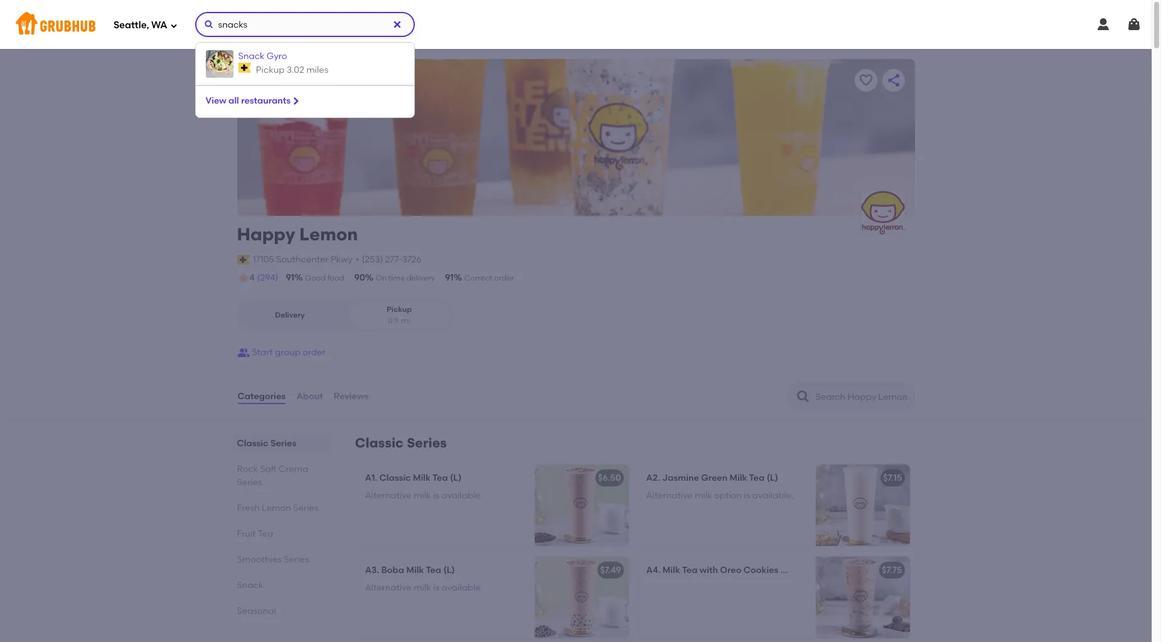 Task type: vqa. For each thing, say whether or not it's contained in the screenshot.
miles at left top
yes



Task type: describe. For each thing, give the bounding box(es) containing it.
correct
[[465, 274, 493, 283]]

snack gyro
[[238, 51, 287, 62]]

miles
[[307, 65, 329, 76]]

option
[[715, 491, 742, 501]]

is for $6.50
[[433, 491, 440, 501]]

a3.
[[365, 565, 379, 576]]

91 for correct order
[[445, 273, 454, 283]]

list box inside main navigation navigation
[[195, 42, 415, 118]]

alternative for classic
[[365, 491, 412, 501]]

correct order
[[465, 274, 514, 283]]

cookies
[[744, 565, 779, 576]]

alternative for jasmine
[[646, 491, 693, 501]]

3.02
[[287, 65, 304, 76]]

on time delivery
[[376, 274, 435, 283]]

alternative for boba
[[365, 583, 412, 594]]

0 vertical spatial order
[[495, 274, 514, 283]]

milk right a1.
[[413, 473, 431, 484]]

milk up option
[[730, 473, 748, 484]]

snack for snack gyro
[[238, 51, 265, 62]]

reviews
[[334, 391, 369, 402]]

$7.15
[[884, 473, 903, 484]]

available. right option
[[753, 491, 794, 501]]

grubhub plus flag logo image
[[238, 63, 251, 73]]

17105
[[253, 254, 274, 265]]

lemon for fresh
[[262, 503, 291, 514]]

boba
[[381, 565, 404, 576]]

(253) 277-3726 button
[[362, 254, 422, 266]]

southcenter
[[276, 254, 329, 265]]

series up the crema
[[271, 438, 297, 449]]

is for $7.49
[[433, 583, 440, 594]]

with
[[700, 565, 718, 576]]

(253)
[[362, 254, 383, 265]]

classic right a1.
[[380, 473, 411, 484]]

a4. milk tea with oreo cookies and puff cream (l)
[[646, 565, 863, 576]]

fresh
[[237, 503, 260, 514]]

save this restaurant image
[[859, 73, 874, 88]]

start group order
[[252, 347, 326, 358]]

4
[[250, 273, 255, 283]]

all
[[229, 95, 239, 106]]

available. for $7.49
[[442, 583, 483, 594]]

$6.50
[[598, 473, 621, 484]]

alternative milk option is available.
[[646, 491, 794, 501]]

view
[[206, 95, 227, 106]]

categories
[[238, 391, 286, 402]]

salt
[[260, 464, 277, 475]]

categories button
[[237, 374, 286, 420]]

a2.
[[646, 473, 660, 484]]

reviews button
[[333, 374, 369, 420]]

milk right a4.
[[663, 565, 680, 576]]

17105 southcenter pkwy
[[253, 254, 353, 265]]

a3. boba milk tea (l) image
[[535, 557, 629, 639]]

classic series inside classic series tab
[[237, 438, 297, 449]]

smoothies series tab
[[237, 553, 325, 566]]

good food
[[305, 274, 344, 283]]

seattle,
[[114, 19, 149, 31]]

3726
[[402, 254, 422, 265]]

0 horizontal spatial svg image
[[204, 19, 214, 30]]

17105 southcenter pkwy button
[[252, 253, 353, 267]]

•
[[356, 254, 359, 265]]

fresh lemon series tab
[[237, 502, 325, 515]]

fresh lemon series
[[237, 503, 319, 514]]

seasonal
[[237, 606, 276, 617]]

1 horizontal spatial svg image
[[1096, 17, 1112, 32]]

snack gyro image
[[206, 50, 233, 78]]

90
[[354, 273, 365, 283]]

view all restaurants
[[206, 95, 291, 106]]

time
[[389, 274, 405, 283]]

milk for boba
[[414, 583, 431, 594]]

milk for jasmine
[[695, 491, 713, 501]]

order inside 'button'
[[303, 347, 326, 358]]

277-
[[385, 254, 402, 265]]

Search for food, convenience, alcohol... search field
[[195, 12, 415, 37]]

cream
[[820, 565, 849, 576]]

a1. classic milk tea (l)
[[365, 473, 462, 484]]

smoothies
[[237, 555, 282, 565]]

snack tab
[[237, 579, 325, 592]]



Task type: locate. For each thing, give the bounding box(es) containing it.
lemon for happy
[[300, 224, 358, 245]]

alternative down jasmine
[[646, 491, 693, 501]]

series
[[407, 435, 447, 451], [271, 438, 297, 449], [237, 477, 262, 488], [293, 503, 319, 514], [284, 555, 309, 565]]

milk down the a2. jasmine green milk tea (l)
[[695, 491, 713, 501]]

start
[[252, 347, 273, 358]]

0 horizontal spatial 91
[[286, 273, 295, 283]]

available.
[[442, 491, 483, 501], [753, 491, 794, 501], [442, 583, 483, 594]]

Search Happy Lemon search field
[[815, 391, 911, 403]]

list box
[[0, 42, 1162, 642], [195, 42, 415, 118]]

91 for good food
[[286, 273, 295, 283]]

series up a1. classic milk tea (l)
[[407, 435, 447, 451]]

classic series up salt
[[237, 438, 297, 449]]

series inside rock salt crema series
[[237, 477, 262, 488]]

tea inside tab
[[258, 529, 273, 539]]

subscription pass image
[[237, 255, 250, 265]]

classic
[[355, 435, 404, 451], [237, 438, 269, 449], [380, 473, 411, 484]]

pickup up 0.9
[[387, 305, 412, 314]]

rock
[[237, 464, 258, 475]]

jasmine
[[663, 473, 699, 484]]

caret left icon image
[[251, 73, 266, 88]]

classic series up a1. classic milk tea (l)
[[355, 435, 447, 451]]

a2. jasmine green milk tea (l) image
[[816, 465, 910, 546]]

order right correct
[[495, 274, 514, 283]]

a3. boba milk tea (l)
[[365, 565, 455, 576]]

star icon image
[[237, 272, 250, 285]]

fruit
[[237, 529, 256, 539]]

91 right delivery at left top
[[445, 273, 454, 283]]

milk down a1. classic milk tea (l)
[[414, 491, 431, 501]]

alternative milk is available.
[[365, 491, 483, 501], [365, 583, 483, 594]]

alternative down a1.
[[365, 491, 412, 501]]

snack inside tab
[[237, 580, 263, 591]]

available. for $6.50
[[442, 491, 483, 501]]

main navigation navigation
[[0, 0, 1162, 642]]

pickup for 3.02
[[256, 65, 285, 76]]

oreo
[[720, 565, 742, 576]]

gyro
[[267, 51, 287, 62]]

alternative down boba
[[365, 583, 412, 594]]

1 horizontal spatial classic series
[[355, 435, 447, 451]]

0 horizontal spatial pickup
[[256, 65, 285, 76]]

is right option
[[744, 491, 751, 501]]

happy
[[237, 224, 295, 245]]

option group containing pickup
[[237, 300, 452, 332]]

classic series tab
[[237, 437, 325, 450]]

start group order button
[[237, 342, 326, 364]]

0 vertical spatial lemon
[[300, 224, 358, 245]]

group
[[275, 347, 301, 358]]

pickup inside list box
[[256, 65, 285, 76]]

lemon up fruit tea tab
[[262, 503, 291, 514]]

lemon up the pkwy
[[300, 224, 358, 245]]

2 91 from the left
[[445, 273, 454, 283]]

snack for snack
[[237, 580, 263, 591]]

milk
[[414, 491, 431, 501], [695, 491, 713, 501], [414, 583, 431, 594]]

happy lemon
[[237, 224, 358, 245]]

is down a1. classic milk tea (l)
[[433, 491, 440, 501]]

snack inside list box
[[238, 51, 265, 62]]

delivery
[[407, 274, 435, 283]]

restaurants
[[241, 95, 291, 106]]

1 horizontal spatial lemon
[[300, 224, 358, 245]]

on
[[376, 274, 387, 283]]

pickup down gyro
[[256, 65, 285, 76]]

milk
[[413, 473, 431, 484], [730, 473, 748, 484], [407, 565, 424, 576], [663, 565, 680, 576]]

available. down a3. boba milk tea (l)
[[442, 583, 483, 594]]

happy lemon logo image
[[861, 191, 905, 235]]

series down rock
[[237, 477, 262, 488]]

lemon
[[300, 224, 358, 245], [262, 503, 291, 514]]

snack up seasonal
[[237, 580, 263, 591]]

alternative milk is available. down a3. boba milk tea (l)
[[365, 583, 483, 594]]

svg image
[[1127, 17, 1142, 32], [392, 19, 402, 30], [170, 22, 177, 29], [291, 96, 301, 106]]

a4.
[[646, 565, 661, 576]]

rock salt crema series
[[237, 464, 308, 488]]

pickup for 0.9
[[387, 305, 412, 314]]

alternative milk is available. for boba
[[365, 583, 483, 594]]

a1.
[[365, 473, 378, 484]]

series up snack tab
[[284, 555, 309, 565]]

snack up grubhub plus flag logo
[[238, 51, 265, 62]]

0 vertical spatial pickup
[[256, 65, 285, 76]]

people icon image
[[237, 347, 250, 359]]

green
[[702, 473, 728, 484]]

about button
[[296, 374, 324, 420]]

0 horizontal spatial lemon
[[262, 503, 291, 514]]

share icon image
[[886, 73, 901, 88]]

classic series
[[355, 435, 447, 451], [237, 438, 297, 449]]

alternative
[[365, 491, 412, 501], [646, 491, 693, 501], [365, 583, 412, 594]]

pickup
[[256, 65, 285, 76], [387, 305, 412, 314]]

1 alternative milk is available. from the top
[[365, 491, 483, 501]]

• (253) 277-3726
[[356, 254, 422, 265]]

0 vertical spatial snack
[[238, 51, 265, 62]]

fruit tea tab
[[237, 528, 325, 541]]

search icon image
[[796, 389, 811, 404]]

1 list box from the left
[[0, 42, 1162, 642]]

snack
[[238, 51, 265, 62], [237, 580, 263, 591]]

2 alternative milk is available. from the top
[[365, 583, 483, 594]]

milk for classic
[[414, 491, 431, 501]]

save this restaurant button
[[855, 69, 878, 92]]

1 vertical spatial order
[[303, 347, 326, 358]]

a4. milk tea with oreo cookies and puff cream (l) image
[[816, 557, 910, 639]]

(l)
[[450, 473, 462, 484], [767, 473, 779, 484], [444, 565, 455, 576], [851, 565, 863, 576]]

1 vertical spatial lemon
[[262, 503, 291, 514]]

classic up rock
[[237, 438, 269, 449]]

91
[[286, 273, 295, 283], [445, 273, 454, 283]]

1 horizontal spatial 91
[[445, 273, 454, 283]]

(294)
[[257, 273, 278, 283]]

91 down the 17105 southcenter pkwy button
[[286, 273, 295, 283]]

mi
[[401, 316, 411, 325]]

puff
[[800, 565, 818, 576]]

option group
[[237, 300, 452, 332]]

pickup 0.9 mi
[[387, 305, 412, 325]]

svg image
[[1096, 17, 1112, 32], [204, 19, 214, 30]]

lemon inside tab
[[262, 503, 291, 514]]

$7.75
[[882, 565, 903, 576]]

available. down a1. classic milk tea (l)
[[442, 491, 483, 501]]

order
[[495, 274, 514, 283], [303, 347, 326, 358]]

seasonal tab
[[237, 605, 325, 618]]

order right group
[[303, 347, 326, 358]]

0 horizontal spatial classic series
[[237, 438, 297, 449]]

seattle, wa
[[114, 19, 167, 31]]

alternative milk is available. down a1. classic milk tea (l)
[[365, 491, 483, 501]]

wa
[[151, 19, 167, 31]]

1 vertical spatial pickup
[[387, 305, 412, 314]]

a1. classic milk tea (l) image
[[535, 465, 629, 546]]

about
[[297, 391, 323, 402]]

good
[[305, 274, 326, 283]]

smoothies series
[[237, 555, 309, 565]]

milk right boba
[[407, 565, 424, 576]]

delivery
[[275, 311, 305, 320]]

0.9
[[388, 316, 399, 325]]

is down a3. boba milk tea (l)
[[433, 583, 440, 594]]

pickup 3.02 miles
[[256, 65, 329, 76]]

0 vertical spatial alternative milk is available.
[[365, 491, 483, 501]]

2 list box from the left
[[195, 42, 415, 118]]

crema
[[279, 464, 308, 475]]

tea
[[433, 473, 448, 484], [750, 473, 765, 484], [258, 529, 273, 539], [426, 565, 442, 576], [682, 565, 698, 576]]

1 vertical spatial snack
[[237, 580, 263, 591]]

alternative milk is available. for classic
[[365, 491, 483, 501]]

$7.49
[[600, 565, 621, 576]]

rock salt crema series tab
[[237, 463, 325, 489]]

series up fruit tea tab
[[293, 503, 319, 514]]

classic inside tab
[[237, 438, 269, 449]]

food
[[328, 274, 344, 283]]

svg image inside list box
[[291, 96, 301, 106]]

1 horizontal spatial pickup
[[387, 305, 412, 314]]

1 horizontal spatial order
[[495, 274, 514, 283]]

classic up a1.
[[355, 435, 404, 451]]

0 horizontal spatial order
[[303, 347, 326, 358]]

pkwy
[[331, 254, 353, 265]]

fruit tea
[[237, 529, 273, 539]]

1 vertical spatial alternative milk is available.
[[365, 583, 483, 594]]

and
[[781, 565, 798, 576]]

a2. jasmine green milk tea (l)
[[646, 473, 779, 484]]

is
[[433, 491, 440, 501], [744, 491, 751, 501], [433, 583, 440, 594]]

milk down a3. boba milk tea (l)
[[414, 583, 431, 594]]

1 91 from the left
[[286, 273, 295, 283]]



